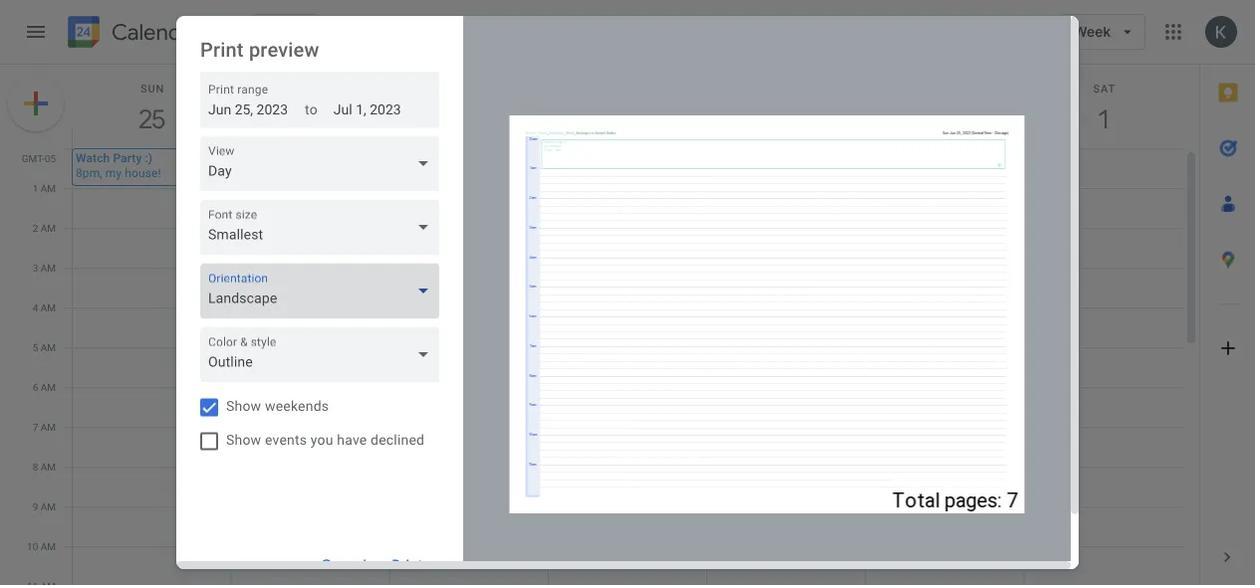 Task type: describe. For each thing, give the bounding box(es) containing it.
3 cell from the left
[[390, 148, 549, 586]]

2 column header from the left
[[230, 65, 390, 148]]

9
[[33, 501, 38, 513]]

print for print range
[[208, 82, 234, 96]]

:)
[[145, 151, 152, 165]]

7
[[33, 422, 38, 433]]

8:30am
[[552, 505, 593, 519]]

today button
[[253, 14, 319, 50]]

print button
[[376, 542, 439, 586]]

2
[[33, 222, 38, 234]]

End date text field
[[334, 98, 401, 122]]

show events you have declined
[[226, 432, 425, 449]]

print preview
[[200, 38, 319, 61]]

6 column header from the left
[[865, 65, 1025, 148]]

5 column header from the left
[[707, 65, 866, 148]]

jul
[[480, 18, 509, 46]]

print preview element
[[0, 0, 1256, 586]]

my
[[105, 166, 122, 180]]

party
[[113, 151, 142, 165]]

1 column header from the left
[[72, 65, 231, 148]]

Start date text field
[[208, 98, 289, 122]]

jun – jul 2023 button
[[414, 18, 594, 46]]

show weekends
[[226, 399, 329, 415]]

7 am
[[33, 422, 56, 433]]

gmt-05
[[22, 152, 56, 164]]

preview
[[249, 38, 319, 61]]

calendar element
[[64, 12, 201, 56]]

am for 5 am
[[41, 342, 56, 354]]

7 column header from the left
[[1024, 65, 1184, 148]]

1
[[33, 182, 38, 194]]

3
[[33, 262, 38, 274]]

to
[[305, 102, 318, 118]]

conf
[[598, 505, 624, 519]]

gmt-
[[22, 152, 45, 164]]

grid containing watch party :)
[[0, 65, 1200, 586]]

4
[[33, 302, 38, 314]]

am for 1 am
[[41, 182, 56, 194]]

cancel button
[[312, 542, 376, 586]]

print inside button
[[392, 557, 423, 574]]

8
[[33, 461, 38, 473]]

am for 10 am
[[41, 541, 56, 553]]

5
[[33, 342, 38, 354]]

9 am
[[33, 501, 56, 513]]

jun – jul 2023
[[422, 18, 562, 46]]

4 column header from the left
[[548, 65, 708, 148]]

show for show events you have declined
[[226, 432, 261, 449]]

jun
[[422, 18, 458, 46]]

declined
[[371, 432, 425, 449]]

5 cell from the left
[[708, 148, 866, 586]]

am for 4 am
[[41, 302, 56, 314]]

, for 8pm
[[100, 166, 102, 180]]

calendar heading
[[108, 18, 201, 46]]

3 am
[[33, 262, 56, 274]]



Task type: vqa. For each thing, say whether or not it's contained in the screenshot.
3 LINK
no



Task type: locate. For each thing, give the bounding box(es) containing it.
1 vertical spatial ,
[[593, 505, 595, 519]]

today
[[266, 23, 306, 41]]

am right 1
[[41, 182, 56, 194]]

1 am from the top
[[41, 182, 56, 194]]

cell containing watch party :)
[[72, 148, 231, 586]]

2 vertical spatial print
[[392, 557, 423, 574]]

0 vertical spatial show
[[226, 399, 261, 415]]

, left 'my'
[[100, 166, 102, 180]]

row containing watch party :)
[[64, 148, 1184, 586]]

–
[[463, 18, 477, 46]]

print range
[[208, 82, 268, 96]]

cell
[[72, 148, 231, 586], [231, 148, 390, 586], [390, 148, 549, 586], [548, 148, 708, 586], [708, 148, 866, 586], [866, 148, 1025, 586], [1025, 148, 1184, 586]]

1 cell from the left
[[72, 148, 231, 586]]

1 vertical spatial show
[[226, 432, 261, 449]]

, inside watch party :) 8pm , my house!
[[100, 166, 102, 180]]

range
[[237, 82, 268, 96]]

8 am
[[33, 461, 56, 473]]

am right 10
[[41, 541, 56, 553]]

events
[[265, 432, 307, 449]]

3 am from the top
[[41, 262, 56, 274]]

print preview image
[[510, 116, 1025, 514]]

am right 4
[[41, 302, 56, 314]]

show
[[226, 399, 261, 415], [226, 432, 261, 449]]

am right the 6 at the bottom of page
[[41, 382, 56, 394]]

1 show from the top
[[226, 399, 261, 415]]

house!
[[125, 166, 161, 180]]

am
[[41, 182, 56, 194], [41, 222, 56, 234], [41, 262, 56, 274], [41, 302, 56, 314], [41, 342, 56, 354], [41, 382, 56, 394], [41, 422, 56, 433], [41, 461, 56, 473], [41, 501, 56, 513], [41, 541, 56, 553]]

, inside the office layout brainstorming 8:30am , conf room a
[[593, 505, 595, 519]]

7 am from the top
[[41, 422, 56, 433]]

4 cell from the left
[[548, 148, 708, 586]]

10 am from the top
[[41, 541, 56, 553]]

am right 2
[[41, 222, 56, 234]]

0 vertical spatial ,
[[100, 166, 102, 180]]

brainstorming
[[624, 490, 700, 504]]

6 cell from the left
[[866, 148, 1025, 586]]

tab list
[[1201, 65, 1256, 530]]

have
[[337, 432, 367, 449]]

am right 9
[[41, 501, 56, 513]]

1 am
[[33, 182, 56, 194]]

show for show weekends
[[226, 399, 261, 415]]

am for 3 am
[[41, 262, 56, 274]]

1 horizontal spatial ,
[[593, 505, 595, 519]]

row
[[64, 148, 1184, 586]]

4 am
[[33, 302, 56, 314]]

6 am from the top
[[41, 382, 56, 394]]

print
[[200, 38, 244, 61], [208, 82, 234, 96], [392, 557, 423, 574]]

weekends
[[265, 399, 329, 415]]

2023
[[514, 18, 562, 46]]

a
[[662, 505, 670, 519]]

10 am
[[27, 541, 56, 553]]

watch
[[76, 151, 110, 165]]

2 am
[[33, 222, 56, 234]]

5 am
[[33, 342, 56, 354]]

show left the events
[[226, 432, 261, 449]]

office
[[552, 490, 585, 504]]

05
[[45, 152, 56, 164]]

column header
[[72, 65, 231, 148], [230, 65, 390, 148], [389, 65, 549, 148], [548, 65, 708, 148], [707, 65, 866, 148], [865, 65, 1025, 148], [1024, 65, 1184, 148]]

am for 6 am
[[41, 382, 56, 394]]

8 am from the top
[[41, 461, 56, 473]]

am right 7
[[41, 422, 56, 433]]

am right 8
[[41, 461, 56, 473]]

you
[[311, 432, 333, 449]]

print right cancel
[[392, 557, 423, 574]]

0 vertical spatial print
[[200, 38, 244, 61]]

2 show from the top
[[226, 432, 261, 449]]

5 am from the top
[[41, 342, 56, 354]]

, left 'conf'
[[593, 505, 595, 519]]

watch party :) 8pm , my house!
[[76, 151, 161, 180]]

2 cell from the left
[[231, 148, 390, 586]]

am right the 3
[[41, 262, 56, 274]]

calendar
[[112, 18, 201, 46]]

2 am from the top
[[41, 222, 56, 234]]

None field
[[200, 136, 447, 192], [200, 200, 447, 256], [200, 264, 447, 319], [200, 327, 447, 383], [200, 136, 447, 192], [200, 200, 447, 256], [200, 264, 447, 319], [200, 327, 447, 383]]

print up print range
[[200, 38, 244, 61]]

grid
[[0, 65, 1200, 586]]

am for 2 am
[[41, 222, 56, 234]]

layout
[[588, 490, 621, 504]]

row inside grid
[[64, 148, 1184, 586]]

, for 8:30am
[[593, 505, 595, 519]]

am for 9 am
[[41, 501, 56, 513]]

8pm
[[76, 166, 100, 180]]

cancel
[[321, 557, 367, 574]]

am right 5
[[41, 342, 56, 354]]

6
[[33, 382, 38, 394]]

0 horizontal spatial ,
[[100, 166, 102, 180]]

4 am from the top
[[41, 302, 56, 314]]

print left range
[[208, 82, 234, 96]]

3 column header from the left
[[389, 65, 549, 148]]

cell containing office layout brainstorming
[[548, 148, 708, 586]]

6 am
[[33, 382, 56, 394]]

room
[[627, 505, 659, 519]]

9 am from the top
[[41, 501, 56, 513]]

am for 8 am
[[41, 461, 56, 473]]

show left weekends at the bottom left of the page
[[226, 399, 261, 415]]

10
[[27, 541, 38, 553]]

office layout brainstorming 8:30am , conf room a
[[552, 490, 700, 519]]

1 vertical spatial print
[[208, 82, 234, 96]]

7 cell from the left
[[1025, 148, 1184, 586]]

,
[[100, 166, 102, 180], [593, 505, 595, 519]]

am for 7 am
[[41, 422, 56, 433]]

print for print preview
[[200, 38, 244, 61]]



